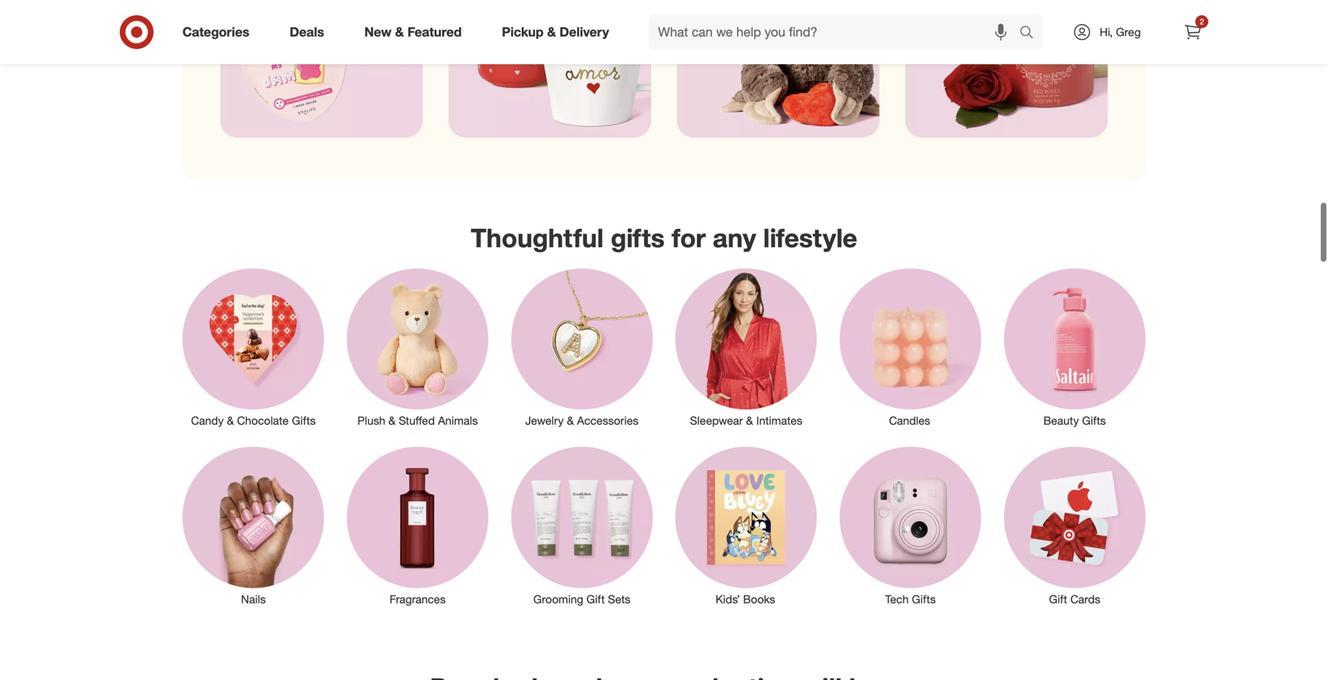 Task type: describe. For each thing, give the bounding box(es) containing it.
candy
[[191, 414, 224, 428]]

hi,
[[1100, 25, 1113, 39]]

books
[[743, 593, 775, 607]]

thoughtful gifts for any lifestyle
[[471, 222, 857, 253]]

search button
[[1012, 14, 1051, 53]]

stuffed
[[399, 414, 435, 428]]

lifestyle
[[763, 222, 857, 253]]

kids' books
[[716, 593, 777, 607]]

pickup
[[502, 24, 544, 40]]

intimates
[[756, 414, 802, 428]]

nails
[[241, 593, 266, 607]]

grooming gift sets
[[533, 593, 631, 607]]

kids' books link
[[664, 444, 828, 608]]

2
[[1200, 16, 1204, 27]]

beauty
[[1043, 414, 1079, 428]]

pickup & delivery link
[[488, 14, 629, 50]]

search
[[1012, 26, 1051, 41]]

& for delivery
[[547, 24, 556, 40]]

pickup & delivery
[[502, 24, 609, 40]]

tech
[[885, 593, 909, 607]]

accessories
[[577, 414, 639, 428]]

new
[[364, 24, 392, 40]]

sleepwear
[[690, 414, 743, 428]]

& for stuffed
[[389, 414, 396, 428]]

plush & stuffed animals
[[357, 414, 478, 428]]

delivery
[[560, 24, 609, 40]]

deals
[[290, 24, 324, 40]]

gifts for beauty gifts
[[1082, 414, 1106, 428]]

beauty gifts
[[1043, 414, 1106, 428]]

sleepwear & intimates link
[[664, 266, 828, 429]]

fragrances link
[[336, 444, 500, 608]]

& for intimates
[[746, 414, 753, 428]]

gifts for tech gifts
[[912, 593, 936, 607]]

cards
[[1070, 593, 1100, 607]]

1 gift from the left
[[586, 593, 605, 607]]

new & featured
[[364, 24, 462, 40]]

any
[[713, 222, 756, 253]]

hi, greg
[[1100, 25, 1141, 39]]



Task type: vqa. For each thing, say whether or not it's contained in the screenshot.
Accessories &
yes



Task type: locate. For each thing, give the bounding box(es) containing it.
gifts inside "link"
[[912, 593, 936, 607]]

& right the jewelry
[[567, 414, 574, 428]]

&
[[395, 24, 404, 40], [547, 24, 556, 40], [227, 414, 234, 428], [389, 414, 396, 428], [567, 414, 574, 428], [746, 414, 753, 428]]

& right plush
[[389, 414, 396, 428]]

1 horizontal spatial gift
[[1049, 593, 1067, 607]]

0 horizontal spatial gift
[[586, 593, 605, 607]]

candy & chocolate gifts
[[191, 414, 316, 428]]

deals link
[[276, 14, 344, 50]]

candy & chocolate gifts link
[[171, 266, 336, 429]]

candles
[[889, 414, 932, 428]]

grooming gift sets link
[[500, 444, 664, 608]]

sleepwear & intimates
[[690, 414, 802, 428]]

new & featured link
[[351, 14, 482, 50]]

chocolate
[[237, 414, 289, 428]]

categories
[[182, 24, 249, 40]]

grooming
[[533, 593, 583, 607]]

gifts
[[611, 222, 665, 253]]

jewelry & accessories link
[[500, 266, 664, 429]]

for
[[672, 222, 706, 253]]

2 horizontal spatial gifts
[[1082, 414, 1106, 428]]

& for featured
[[395, 24, 404, 40]]

jewelry
[[525, 414, 564, 428]]

What can we help you find? suggestions appear below search field
[[649, 14, 1023, 50]]

greg
[[1116, 25, 1141, 39]]

& right candy
[[227, 414, 234, 428]]

1 horizontal spatial gifts
[[912, 593, 936, 607]]

sets
[[608, 593, 631, 607]]

2 gift from the left
[[1049, 593, 1067, 607]]

animals
[[438, 414, 478, 428]]

gift cards link
[[993, 444, 1157, 624]]

categories link
[[169, 14, 269, 50]]

gift
[[586, 593, 605, 607], [1049, 593, 1067, 607]]

gifts right beauty
[[1082, 414, 1106, 428]]

nails link
[[171, 444, 336, 608]]

& right pickup
[[547, 24, 556, 40]]

candles link
[[828, 266, 993, 429]]

plush
[[357, 414, 385, 428]]

0 horizontal spatial gifts
[[292, 414, 316, 428]]

& for chocolate
[[227, 414, 234, 428]]

& inside "link"
[[746, 414, 753, 428]]

beauty gifts link
[[993, 266, 1157, 429]]

& right new
[[395, 24, 404, 40]]

gifts
[[292, 414, 316, 428], [1082, 414, 1106, 428], [912, 593, 936, 607]]

gift left the sets
[[586, 593, 605, 607]]

gifts right the chocolate
[[292, 414, 316, 428]]

& for accessories
[[567, 414, 574, 428]]

fragrances
[[390, 593, 446, 607]]

gifts right tech
[[912, 593, 936, 607]]

jewelry & accessories
[[525, 414, 639, 428]]

gift cards
[[1049, 593, 1100, 607]]

tech gifts link
[[828, 444, 993, 608]]

plush & stuffed animals link
[[336, 266, 500, 429]]

kids'
[[716, 593, 740, 607]]

2 link
[[1175, 14, 1211, 50]]

tech gifts
[[885, 593, 936, 607]]

featured
[[407, 24, 462, 40]]

gift left cards
[[1049, 593, 1067, 607]]

thoughtful
[[471, 222, 604, 253]]

& left intimates
[[746, 414, 753, 428]]



